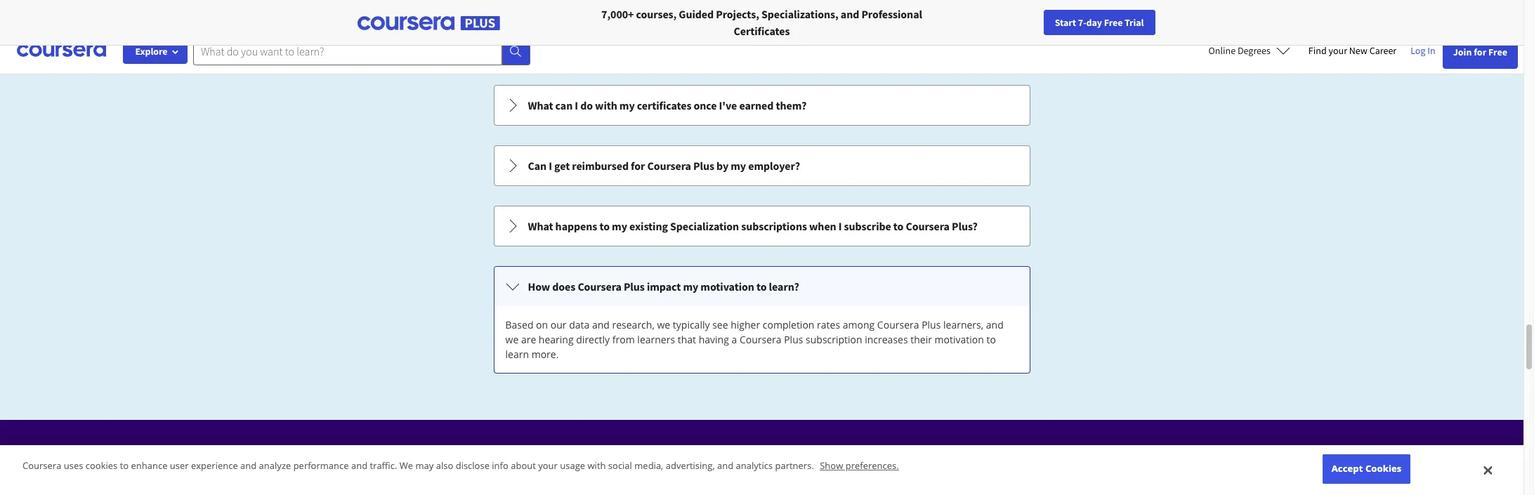 Task type: describe. For each thing, give the bounding box(es) containing it.
in
[[1428, 44, 1436, 57]]

2 horizontal spatial i
[[839, 219, 842, 233]]

1 vertical spatial with
[[588, 460, 606, 472]]

research,
[[612, 318, 655, 332]]

can i get reimbursed for coursera plus by my employer? button
[[494, 146, 1030, 185]]

accept cookies
[[1332, 463, 1402, 475]]

plus up their
[[922, 318, 941, 332]]

to right happens
[[600, 219, 610, 233]]

i've
[[719, 98, 737, 112]]

user
[[170, 460, 189, 472]]

professional
[[862, 7, 922, 21]]

my inside dropdown button
[[683, 280, 699, 294]]

preferences.
[[846, 460, 899, 472]]

to right subscribe
[[893, 219, 904, 233]]

coursera down higher
[[740, 333, 782, 346]]

performance
[[293, 460, 349, 472]]

how does coursera plus impact my motivation to learn?
[[528, 280, 799, 294]]

coursera up increases
[[877, 318, 919, 332]]

happens
[[555, 219, 597, 233]]

experience
[[191, 460, 238, 472]]

and left analytics
[[717, 460, 734, 472]]

learn
[[505, 348, 529, 361]]

accept
[[1332, 463, 1363, 475]]

analytics
[[736, 460, 773, 472]]

find
[[1309, 44, 1327, 57]]

may
[[416, 460, 434, 472]]

what for what happens to my existing specialization subscriptions when i subscribe to coursera plus?
[[528, 219, 553, 233]]

governments
[[319, 7, 384, 21]]

and up directly
[[592, 318, 610, 332]]

what happens to my existing specialization subscriptions when i subscribe to coursera plus? button
[[494, 207, 1030, 246]]

trial
[[1125, 16, 1144, 29]]

start 7-day free trial button
[[1044, 10, 1155, 35]]

log in
[[1411, 44, 1436, 57]]

certificates
[[637, 98, 692, 112]]

their
[[911, 333, 932, 346]]

learners
[[637, 333, 675, 346]]

my left certificates
[[620, 98, 635, 112]]

specialization
[[670, 219, 739, 233]]

0 vertical spatial i
[[575, 98, 578, 112]]

0 horizontal spatial your
[[538, 460, 558, 472]]

explore
[[135, 45, 168, 58]]

them?
[[776, 98, 807, 112]]

7-
[[1078, 16, 1087, 29]]

new
[[1349, 44, 1368, 57]]

can
[[528, 159, 547, 173]]

increases
[[865, 333, 908, 346]]

0 vertical spatial your
[[1329, 44, 1347, 57]]

to right cookies
[[120, 460, 129, 472]]

among
[[843, 318, 875, 332]]

coursera left uses
[[22, 460, 61, 472]]

0 horizontal spatial i
[[549, 159, 552, 173]]

to inside "how does coursera plus impact my motivation to learn?" dropdown button
[[757, 280, 767, 294]]

subscription
[[806, 333, 862, 346]]

free inside join for free "link"
[[1489, 46, 1508, 58]]

online
[[1209, 44, 1236, 57]]

day
[[1087, 16, 1102, 29]]

partners.
[[775, 460, 814, 472]]

join
[[1453, 46, 1472, 58]]

also
[[436, 460, 453, 472]]

what happens to my existing specialization subscriptions when i subscribe to coursera plus?
[[528, 219, 978, 233]]

when
[[809, 219, 836, 233]]

directly
[[576, 333, 610, 346]]

does
[[552, 280, 576, 294]]

usage
[[560, 460, 585, 472]]

what for what can i do with my certificates once i've earned them?
[[528, 98, 553, 112]]

for inside "link"
[[1474, 46, 1487, 58]]

disclose
[[456, 460, 490, 472]]

subscribe
[[844, 219, 891, 233]]

get
[[554, 159, 570, 173]]

typically
[[673, 318, 710, 332]]

0 vertical spatial we
[[657, 318, 670, 332]]

projects,
[[716, 7, 759, 21]]

rates
[[817, 318, 840, 332]]

my left existing
[[612, 219, 627, 233]]

specializations,
[[761, 7, 839, 21]]

what can i do with my certificates once i've earned them?
[[528, 98, 807, 112]]

join for free
[[1453, 46, 1508, 58]]

do
[[580, 98, 593, 112]]

What do you want to learn? text field
[[193, 37, 502, 65]]

and inside the 7,000+ courses, guided projects, specializations, and professional certificates
[[841, 7, 859, 21]]

list containing what can i do with my certificates once i've earned them?
[[492, 0, 1032, 375]]

on
[[536, 318, 548, 332]]

employer?
[[748, 159, 800, 173]]

learners,
[[944, 318, 984, 332]]

log in link
[[1404, 42, 1443, 59]]

reimbursed
[[572, 159, 629, 173]]

1 horizontal spatial coursera plus image
[[662, 465, 861, 485]]

uses
[[64, 460, 83, 472]]

for inside dropdown button
[[631, 159, 645, 173]]



Task type: vqa. For each thing, say whether or not it's contained in the screenshot.
among
yes



Task type: locate. For each thing, give the bounding box(es) containing it.
info
[[492, 460, 509, 472]]

and right learners,
[[986, 318, 1004, 332]]

motivation inside dropdown button
[[701, 280, 754, 294]]

motivation down learners,
[[935, 333, 984, 346]]

governments link
[[298, 0, 390, 28]]

0 horizontal spatial free
[[1104, 16, 1123, 29]]

join for free link
[[1443, 35, 1518, 69]]

motivation up see
[[701, 280, 754, 294]]

media,
[[635, 460, 663, 472]]

your right find
[[1329, 44, 1347, 57]]

and left professional
[[841, 7, 859, 21]]

plus left impact
[[624, 280, 645, 294]]

coursera right does
[[578, 280, 622, 294]]

more.
[[532, 348, 559, 361]]

enhance
[[131, 460, 168, 472]]

plus left by
[[693, 159, 714, 173]]

courses,
[[636, 7, 677, 21]]

coursera left by
[[647, 159, 691, 173]]

motivation inside based on our data and research, we typically see higher completion rates among coursera plus learners, and we are hearing directly from learners that having a coursera plus subscription increases their motivation to learn more.
[[935, 333, 984, 346]]

with left social
[[588, 460, 606, 472]]

1 horizontal spatial for
[[1474, 46, 1487, 58]]

1 horizontal spatial i
[[575, 98, 578, 112]]

to right their
[[987, 333, 996, 346]]

coursera inside "how does coursera plus impact my motivation to learn?" dropdown button
[[578, 280, 622, 294]]

plus
[[693, 159, 714, 173], [624, 280, 645, 294], [922, 318, 941, 332], [784, 333, 803, 346]]

we
[[400, 460, 413, 472]]

traffic.
[[370, 460, 397, 472]]

to inside based on our data and research, we typically see higher completion rates among coursera plus learners, and we are hearing directly from learners that having a coursera plus subscription increases their motivation to learn more.
[[987, 333, 996, 346]]

your right about
[[538, 460, 558, 472]]

i left do
[[575, 98, 578, 112]]

accept cookies button
[[1323, 455, 1411, 484]]

degrees
[[1238, 44, 1271, 57]]

from
[[612, 333, 635, 346]]

i right 'when'
[[839, 219, 842, 233]]

guided
[[679, 7, 714, 21]]

free inside start 7-day free trial button
[[1104, 16, 1123, 29]]

i left 'get'
[[549, 159, 552, 173]]

social
[[608, 460, 632, 472]]

based on our data and research, we typically see higher completion rates among coursera plus learners, and we are hearing directly from learners that having a coursera plus subscription increases their motivation to learn more.
[[505, 318, 1004, 361]]

coursera
[[647, 159, 691, 173], [906, 219, 950, 233], [578, 280, 622, 294], [877, 318, 919, 332], [740, 333, 782, 346], [22, 460, 61, 472]]

1 vertical spatial i
[[549, 159, 552, 173]]

show
[[820, 460, 843, 472]]

0 horizontal spatial motivation
[[701, 280, 754, 294]]

we up learn
[[505, 333, 519, 346]]

show preferences. link
[[820, 460, 899, 472]]

0 horizontal spatial coursera plus image
[[357, 16, 500, 30]]

free
[[1104, 16, 1123, 29], [1489, 46, 1508, 58]]

free right day
[[1104, 16, 1123, 29]]

coursera left plus?
[[906, 219, 950, 233]]

we up learners
[[657, 318, 670, 332]]

my
[[620, 98, 635, 112], [731, 159, 746, 173], [612, 219, 627, 233], [683, 280, 699, 294]]

with right do
[[595, 98, 617, 112]]

1 what from the top
[[528, 98, 553, 112]]

coursera inside can i get reimbursed for coursera plus by my employer? dropdown button
[[647, 159, 691, 173]]

my right impact
[[683, 280, 699, 294]]

how does coursera plus impact my motivation to learn? button
[[494, 267, 1030, 306]]

that
[[678, 333, 696, 346]]

1 vertical spatial we
[[505, 333, 519, 346]]

motivation
[[701, 280, 754, 294], [935, 333, 984, 346]]

by
[[717, 159, 729, 173]]

based
[[505, 318, 534, 332]]

plus?
[[952, 219, 978, 233]]

0 horizontal spatial for
[[631, 159, 645, 173]]

1 vertical spatial coursera plus image
[[662, 465, 861, 485]]

data
[[569, 318, 590, 332]]

for right reimbursed
[[631, 159, 645, 173]]

what left "can"
[[528, 98, 553, 112]]

1 vertical spatial what
[[528, 219, 553, 233]]

1 vertical spatial free
[[1489, 46, 1508, 58]]

are
[[521, 333, 536, 346]]

find your new career
[[1309, 44, 1397, 57]]

can
[[555, 98, 573, 112]]

to left learn?
[[757, 280, 767, 294]]

start
[[1055, 16, 1076, 29]]

0 vertical spatial coursera plus image
[[357, 16, 500, 30]]

advertising,
[[666, 460, 715, 472]]

and left traffic. on the left of the page
[[351, 460, 368, 472]]

subscriptions
[[741, 219, 807, 233]]

0 vertical spatial with
[[595, 98, 617, 112]]

2 what from the top
[[528, 219, 553, 233]]

completion
[[763, 318, 815, 332]]

find your new career link
[[1302, 42, 1404, 60]]

cookies
[[1366, 463, 1402, 475]]

learn?
[[769, 280, 799, 294]]

start 7-day free trial
[[1055, 16, 1144, 29]]

1 horizontal spatial we
[[657, 318, 670, 332]]

list item
[[494, 0, 1030, 5]]

plus inside dropdown button
[[693, 159, 714, 173]]

online degrees button
[[1198, 35, 1302, 66]]

0 vertical spatial free
[[1104, 16, 1123, 29]]

list
[[492, 0, 1032, 375]]

a
[[732, 333, 737, 346]]

0 horizontal spatial we
[[505, 333, 519, 346]]

having
[[699, 333, 729, 346]]

and left analyze
[[240, 460, 257, 472]]

for right join
[[1474, 46, 1487, 58]]

7,000+
[[601, 7, 634, 21]]

log
[[1411, 44, 1426, 57]]

1 vertical spatial motivation
[[935, 333, 984, 346]]

and
[[841, 7, 859, 21], [592, 318, 610, 332], [986, 318, 1004, 332], [240, 460, 257, 472], [351, 460, 368, 472], [717, 460, 734, 472]]

hearing
[[539, 333, 574, 346]]

1 horizontal spatial motivation
[[935, 333, 984, 346]]

7,000+ courses, guided projects, specializations, and professional certificates
[[601, 7, 922, 38]]

earned
[[739, 98, 774, 112]]

0 vertical spatial motivation
[[701, 280, 754, 294]]

plus down completion
[[784, 333, 803, 346]]

career
[[1370, 44, 1397, 57]]

higher
[[731, 318, 760, 332]]

our
[[551, 318, 567, 332]]

1 vertical spatial your
[[538, 460, 558, 472]]

to
[[600, 219, 610, 233], [893, 219, 904, 233], [757, 280, 767, 294], [987, 333, 996, 346], [120, 460, 129, 472]]

1 vertical spatial for
[[631, 159, 645, 173]]

1 horizontal spatial your
[[1329, 44, 1347, 57]]

0 vertical spatial for
[[1474, 46, 1487, 58]]

cookies
[[86, 460, 118, 472]]

once
[[694, 98, 717, 112]]

2 vertical spatial i
[[839, 219, 842, 233]]

with inside dropdown button
[[595, 98, 617, 112]]

impact
[[647, 280, 681, 294]]

what left happens
[[528, 219, 553, 233]]

coursera image
[[17, 40, 106, 62]]

how
[[528, 280, 550, 294]]

None search field
[[193, 37, 530, 65]]

existing
[[629, 219, 668, 233]]

plus inside dropdown button
[[624, 280, 645, 294]]

analyze
[[259, 460, 291, 472]]

with
[[595, 98, 617, 112], [588, 460, 606, 472]]

free right join
[[1489, 46, 1508, 58]]

for
[[1474, 46, 1487, 58], [631, 159, 645, 173]]

explore button
[[123, 39, 188, 64]]

0 vertical spatial what
[[528, 98, 553, 112]]

what can i do with my certificates once i've earned them? button
[[494, 86, 1030, 125]]

coursera inside what happens to my existing specialization subscriptions when i subscribe to coursera plus? dropdown button
[[906, 219, 950, 233]]

certificates
[[734, 24, 790, 38]]

coursera plus image
[[357, 16, 500, 30], [662, 465, 861, 485]]

coursera uses cookies to enhance user experience and analyze performance and traffic. we may also disclose info about your usage with social media, advertising, and analytics partners. show preferences.
[[22, 460, 899, 472]]

1 horizontal spatial free
[[1489, 46, 1508, 58]]

online degrees
[[1209, 44, 1271, 57]]

my right by
[[731, 159, 746, 173]]



